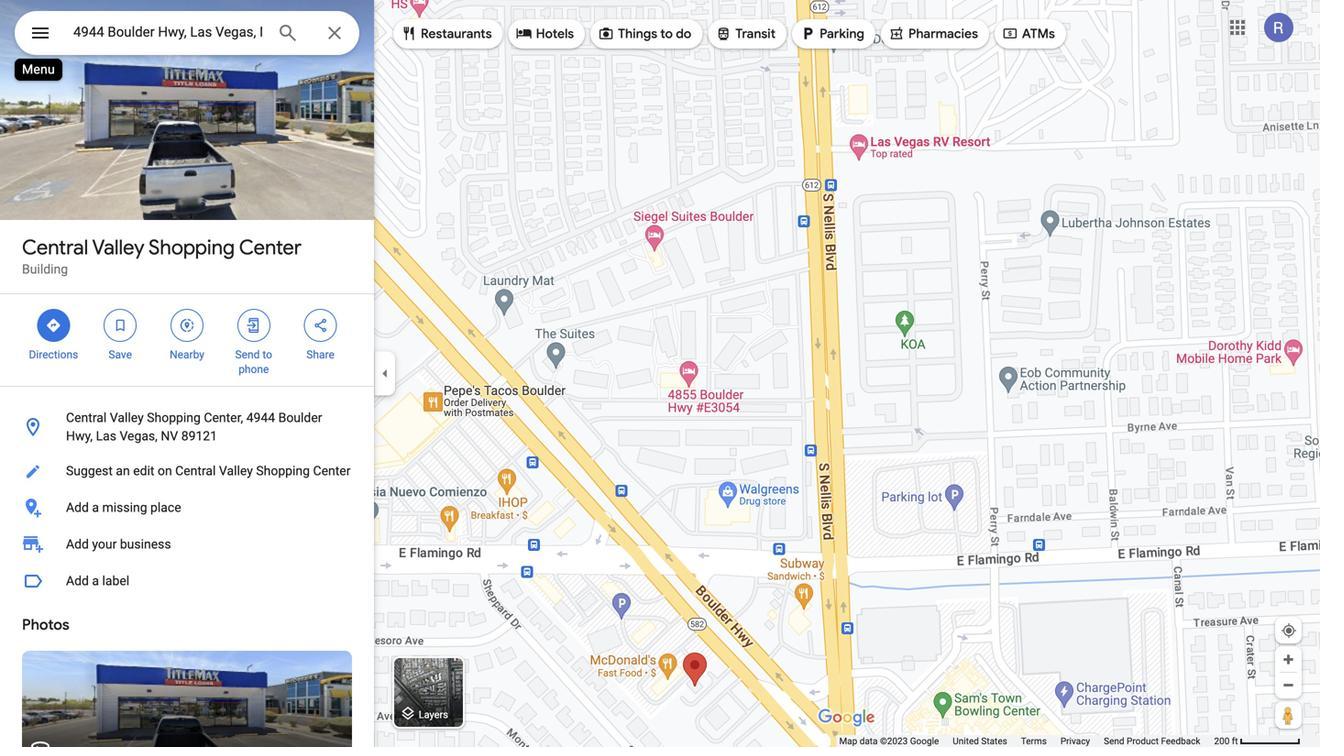 Task type: locate. For each thing, give the bounding box(es) containing it.
1 vertical spatial valley
[[110, 410, 144, 425]]

add left the label at bottom
[[66, 574, 89, 589]]

on
[[158, 464, 172, 479]]

product
[[1127, 736, 1159, 747]]

send inside send to phone
[[235, 348, 260, 361]]

share
[[307, 348, 335, 361]]


[[45, 315, 62, 336]]

missing
[[102, 500, 147, 515]]

nv
[[161, 429, 178, 444]]

0 vertical spatial to
[[661, 26, 673, 42]]

directions
[[29, 348, 78, 361]]

0 vertical spatial center
[[239, 235, 302, 260]]

central up 'building'
[[22, 235, 88, 260]]

center inside central valley shopping center building
[[239, 235, 302, 260]]

valley up 
[[92, 235, 145, 260]]

shopping down boulder
[[256, 464, 310, 479]]

2 add from the top
[[66, 537, 89, 552]]

suggest
[[66, 464, 113, 479]]

2 vertical spatial shopping
[[256, 464, 310, 479]]

to up "phone"
[[263, 348, 272, 361]]

a inside add a label button
[[92, 574, 99, 589]]

add down suggest
[[66, 500, 89, 515]]

center up 
[[239, 235, 302, 260]]

central up hwy,
[[66, 410, 107, 425]]

2 vertical spatial add
[[66, 574, 89, 589]]

shopping inside central valley shopping center building
[[149, 235, 235, 260]]

0 vertical spatial shopping
[[149, 235, 235, 260]]

1 add from the top
[[66, 500, 89, 515]]

2 vertical spatial central
[[175, 464, 216, 479]]

nearby
[[170, 348, 204, 361]]

none field inside 4944 boulder hwy, las vegas, nv 89121 field
[[73, 21, 262, 43]]

central inside central valley shopping center, 4944 boulder hwy, las vegas, nv 89121
[[66, 410, 107, 425]]

1 a from the top
[[92, 500, 99, 515]]

center
[[239, 235, 302, 260], [313, 464, 351, 479]]

zoom in image
[[1282, 653, 1296, 667]]

2 vertical spatial valley
[[219, 464, 253, 479]]

89121
[[181, 429, 217, 444]]

center down boulder
[[313, 464, 351, 479]]

parking
[[820, 26, 865, 42]]

 search field
[[15, 11, 359, 59]]

0 horizontal spatial center
[[239, 235, 302, 260]]

3 add from the top
[[66, 574, 89, 589]]


[[889, 23, 905, 44]]

google maps element
[[0, 0, 1321, 747]]

google account: ruby anderson  
(rubyanndersson@gmail.com) image
[[1265, 13, 1294, 42]]

shopping
[[149, 235, 235, 260], [147, 410, 201, 425], [256, 464, 310, 479]]

footer
[[839, 735, 1215, 747]]

atms
[[1022, 26, 1055, 42]]

1 vertical spatial a
[[92, 574, 99, 589]]

2 a from the top
[[92, 574, 99, 589]]

central inside central valley shopping center building
[[22, 235, 88, 260]]

central right on
[[175, 464, 216, 479]]

central
[[22, 235, 88, 260], [66, 410, 107, 425], [175, 464, 216, 479]]

0 horizontal spatial send
[[235, 348, 260, 361]]

1 vertical spatial center
[[313, 464, 351, 479]]

a left missing
[[92, 500, 99, 515]]

add a label
[[66, 574, 129, 589]]

add for add a missing place
[[66, 500, 89, 515]]

central valley shopping center building
[[22, 235, 302, 277]]

a
[[92, 500, 99, 515], [92, 574, 99, 589]]

add
[[66, 500, 89, 515], [66, 537, 89, 552], [66, 574, 89, 589]]

add for add your business
[[66, 537, 89, 552]]

send up "phone"
[[235, 348, 260, 361]]

1 vertical spatial send
[[1104, 736, 1125, 747]]

1 vertical spatial central
[[66, 410, 107, 425]]

shopping for center
[[149, 235, 235, 260]]

united
[[953, 736, 979, 747]]


[[312, 315, 329, 336]]

suggest an edit on central valley shopping center button
[[0, 453, 374, 490]]

hwy,
[[66, 429, 93, 444]]

valley inside central valley shopping center building
[[92, 235, 145, 260]]

valley up vegas, at the bottom
[[110, 410, 144, 425]]

footer containing map data ©2023 google
[[839, 735, 1215, 747]]

1 vertical spatial shopping
[[147, 410, 201, 425]]

building
[[22, 262, 68, 277]]

0 horizontal spatial to
[[263, 348, 272, 361]]

add a label button
[[0, 563, 374, 600]]

transit
[[736, 26, 776, 42]]

data
[[860, 736, 878, 747]]

central valley shopping center, 4944 boulder hwy, las vegas, nv 89121
[[66, 410, 322, 444]]

0 vertical spatial send
[[235, 348, 260, 361]]

1 vertical spatial add
[[66, 537, 89, 552]]

feedback
[[1161, 736, 1201, 747]]

valley down center,
[[219, 464, 253, 479]]


[[112, 315, 129, 336]]

0 vertical spatial add
[[66, 500, 89, 515]]

business
[[120, 537, 171, 552]]

send inside send product feedback 'button'
[[1104, 736, 1125, 747]]

a left the label at bottom
[[92, 574, 99, 589]]


[[516, 23, 532, 44]]

suggest an edit on central valley shopping center
[[66, 464, 351, 479]]

shopping inside central valley shopping center, 4944 boulder hwy, las vegas, nv 89121
[[147, 410, 201, 425]]

terms button
[[1021, 735, 1047, 747]]

google
[[910, 736, 939, 747]]

label
[[102, 574, 129, 589]]

a for label
[[92, 574, 99, 589]]

send
[[235, 348, 260, 361], [1104, 736, 1125, 747]]

do
[[676, 26, 692, 42]]

1 horizontal spatial to
[[661, 26, 673, 42]]

0 vertical spatial a
[[92, 500, 99, 515]]

a inside add a missing place button
[[92, 500, 99, 515]]

None field
[[73, 21, 262, 43]]

to
[[661, 26, 673, 42], [263, 348, 272, 361]]

to left do
[[661, 26, 673, 42]]

0 vertical spatial valley
[[92, 235, 145, 260]]

states
[[982, 736, 1008, 747]]

1 vertical spatial to
[[263, 348, 272, 361]]

shopping up nv
[[147, 410, 201, 425]]

send left product
[[1104, 736, 1125, 747]]

0 vertical spatial central
[[22, 235, 88, 260]]

valley inside central valley shopping center, 4944 boulder hwy, las vegas, nv 89121
[[110, 410, 144, 425]]

shopping up ''
[[149, 235, 235, 260]]

zoom out image
[[1282, 679, 1296, 692]]

united states button
[[953, 735, 1008, 747]]

1 horizontal spatial send
[[1104, 736, 1125, 747]]

add a missing place
[[66, 500, 181, 515]]

add left your
[[66, 537, 89, 552]]

1 horizontal spatial center
[[313, 464, 351, 479]]

valley
[[92, 235, 145, 260], [110, 410, 144, 425], [219, 464, 253, 479]]



Task type: describe. For each thing, give the bounding box(es) containing it.
footer inside google maps element
[[839, 735, 1215, 747]]

central for center
[[22, 235, 88, 260]]

 parking
[[800, 23, 865, 44]]

edit
[[133, 464, 155, 479]]

shopping inside "suggest an edit on central valley shopping center" button
[[256, 464, 310, 479]]

photos
[[22, 616, 69, 635]]

hotels
[[536, 26, 574, 42]]

your
[[92, 537, 117, 552]]


[[800, 23, 816, 44]]

layers
[[419, 709, 448, 721]]

 hotels
[[516, 23, 574, 44]]

ft
[[1232, 736, 1238, 747]]

©2023
[[880, 736, 908, 747]]

to inside  things to do
[[661, 26, 673, 42]]

actions for central valley shopping center region
[[0, 294, 374, 386]]


[[1002, 23, 1019, 44]]

 atms
[[1002, 23, 1055, 44]]

4944
[[246, 410, 275, 425]]

save
[[109, 348, 132, 361]]

add for add a label
[[66, 574, 89, 589]]


[[29, 20, 51, 46]]

send for send product feedback
[[1104, 736, 1125, 747]]

send to phone
[[235, 348, 272, 376]]

send product feedback
[[1104, 736, 1201, 747]]

show street view coverage image
[[1276, 702, 1302, 729]]

 button
[[15, 11, 66, 59]]

send product feedback button
[[1104, 735, 1201, 747]]

phone
[[239, 363, 269, 376]]

collapse side panel image
[[375, 364, 395, 384]]

pharmacies
[[909, 26, 978, 42]]

map
[[839, 736, 858, 747]]

boulder
[[278, 410, 322, 425]]


[[598, 23, 615, 44]]

a for missing
[[92, 500, 99, 515]]

privacy
[[1061, 736, 1090, 747]]

add a missing place button
[[0, 490, 374, 526]]

to inside send to phone
[[263, 348, 272, 361]]

an
[[116, 464, 130, 479]]

things
[[618, 26, 658, 42]]

central for center,
[[66, 410, 107, 425]]

central inside button
[[175, 464, 216, 479]]

center,
[[204, 410, 243, 425]]


[[716, 23, 732, 44]]

vegas,
[[120, 429, 158, 444]]

central valley shopping center main content
[[0, 0, 374, 747]]

 things to do
[[598, 23, 692, 44]]

united states
[[953, 736, 1008, 747]]

privacy button
[[1061, 735, 1090, 747]]

restaurants
[[421, 26, 492, 42]]

valley inside button
[[219, 464, 253, 479]]

 transit
[[716, 23, 776, 44]]


[[401, 23, 417, 44]]

send for send to phone
[[235, 348, 260, 361]]

place
[[150, 500, 181, 515]]

200 ft button
[[1215, 736, 1301, 747]]

200
[[1215, 736, 1230, 747]]

4944 Boulder Hwy, Las Vegas, NV 89121 field
[[15, 11, 359, 55]]


[[246, 315, 262, 336]]

valley for center,
[[110, 410, 144, 425]]

show your location image
[[1281, 623, 1298, 639]]

add your business link
[[0, 526, 374, 563]]

shopping for center,
[[147, 410, 201, 425]]

center inside button
[[313, 464, 351, 479]]

add your business
[[66, 537, 171, 552]]

terms
[[1021, 736, 1047, 747]]

 pharmacies
[[889, 23, 978, 44]]

valley for center
[[92, 235, 145, 260]]

200 ft
[[1215, 736, 1238, 747]]

central valley shopping center, 4944 boulder hwy, las vegas, nv 89121 button
[[0, 402, 374, 453]]

 restaurants
[[401, 23, 492, 44]]


[[179, 315, 195, 336]]

map data ©2023 google
[[839, 736, 939, 747]]

las
[[96, 429, 116, 444]]



Task type: vqa. For each thing, say whether or not it's contained in the screenshot.
Center inside the "central valley shopping center building"
yes



